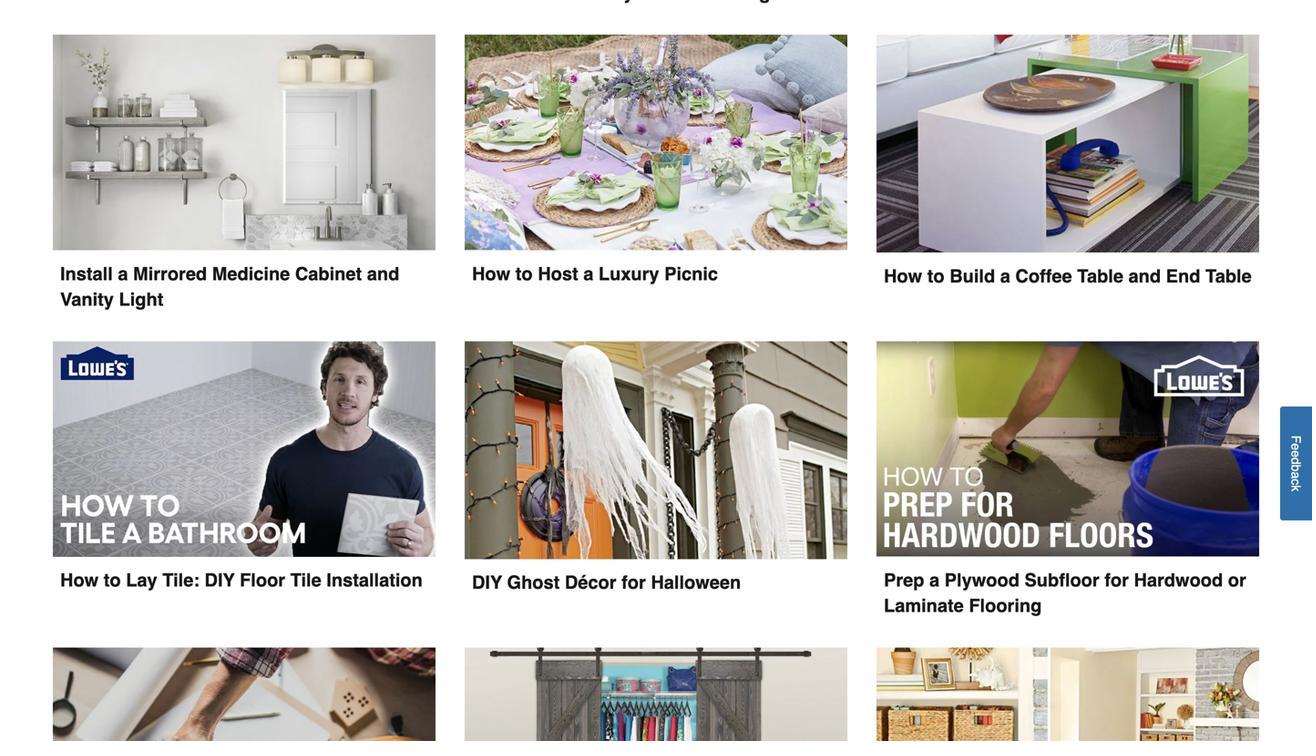 Task type: vqa. For each thing, say whether or not it's contained in the screenshot.
Shop All Window Hardw... link
no



Task type: describe. For each thing, give the bounding box(es) containing it.
and inside install a mirrored medicine cabinet and vanity light
[[367, 263, 400, 284]]

install a mirrored medicine cabinet and vanity light link
[[53, 35, 436, 312]]

picnic
[[665, 264, 718, 284]]

mirrored
[[133, 263, 207, 284]]

for inside diy ghost décor for halloween link
[[622, 572, 646, 593]]

replacement cabinet doors image
[[877, 648, 1260, 741]]

1 e from the top
[[1290, 443, 1304, 450]]

install
[[60, 263, 113, 284]]

1 horizontal spatial diy
[[472, 572, 502, 593]]

d
[[1290, 457, 1304, 465]]

build
[[950, 266, 996, 287]]

1 table from the left
[[1078, 266, 1124, 287]]

installation
[[327, 570, 423, 591]]

how to host a luxury picnic
[[472, 264, 724, 284]]

how for how to host a luxury picnic
[[472, 264, 511, 284]]

how to lay tile: diy floor tile installation link
[[53, 341, 436, 593]]

how for how to lay tile: diy floor tile installation
[[60, 570, 99, 591]]

décor
[[565, 572, 617, 593]]

host
[[538, 264, 579, 284]]

a right host
[[584, 264, 594, 284]]

a top view handshake between a contractor and customer over a wood table. image
[[53, 648, 436, 741]]

floor
[[240, 570, 285, 591]]

a video demonstrating how to lay tile for a tile bathroom floor. image
[[53, 341, 436, 557]]

c
[[1290, 479, 1304, 485]]

tile
[[290, 570, 322, 591]]

diy ghost décor for halloween
[[472, 572, 741, 593]]

how for how to build a coffee table and end table
[[884, 266, 923, 287]]

how to build a coffee table and end table
[[884, 266, 1252, 287]]

2 e from the top
[[1290, 450, 1304, 457]]

ghost
[[507, 572, 560, 593]]

and inside 'link'
[[1129, 266, 1162, 287]]

an organized clothing closet with rustic sliding barn doors. image
[[465, 648, 848, 741]]

cabinet
[[295, 263, 362, 284]]

how to lay tile: diy floor tile installation
[[60, 570, 423, 591]]

2 table from the left
[[1206, 266, 1252, 287]]

halloween
[[651, 572, 741, 593]]

hardwood
[[1135, 570, 1224, 591]]

a inside 'link'
[[1001, 266, 1011, 287]]

0 horizontal spatial diy
[[205, 570, 235, 591]]



Task type: locate. For each thing, give the bounding box(es) containing it.
to left "build"
[[928, 266, 945, 287]]

a up laminate
[[930, 570, 940, 591]]

how left "build"
[[884, 266, 923, 287]]

to left host
[[516, 264, 533, 284]]

1 horizontal spatial table
[[1206, 266, 1252, 287]]

a up "k"
[[1290, 472, 1304, 479]]

how left host
[[472, 264, 511, 284]]

1 horizontal spatial to
[[516, 264, 533, 284]]

for
[[1105, 570, 1129, 591], [622, 572, 646, 593]]

table
[[1078, 266, 1124, 287], [1206, 266, 1252, 287]]

diy
[[205, 570, 235, 591], [472, 572, 502, 593]]

0 horizontal spatial to
[[104, 570, 121, 591]]

plywood
[[945, 570, 1020, 591]]

luxury
[[599, 264, 660, 284]]

f
[[1290, 435, 1304, 443]]

a video showing how to prep a plywood subfloor for hardwood or laminate flooring installation. image
[[877, 341, 1260, 557]]

k
[[1290, 485, 1304, 491]]

coffee
[[1016, 266, 1073, 287]]

for right décor
[[622, 572, 646, 593]]

vanity
[[60, 289, 114, 310]]

a inside button
[[1290, 472, 1304, 479]]

lay
[[126, 570, 157, 591]]

for inside prep a plywood subfloor for hardwood or laminate flooring
[[1105, 570, 1129, 591]]

1 horizontal spatial how
[[472, 264, 511, 284]]

f e e d b a c k button
[[1281, 406, 1313, 520]]

to for lay
[[104, 570, 121, 591]]

a
[[118, 263, 128, 284], [584, 264, 594, 284], [1001, 266, 1011, 287], [1290, 472, 1304, 479], [930, 570, 940, 591]]

how left the lay
[[60, 570, 99, 591]]

a up light
[[118, 263, 128, 284]]

end
[[1167, 266, 1201, 287]]

2 horizontal spatial to
[[928, 266, 945, 287]]

prep a plywood subfloor for hardwood or laminate flooring link
[[877, 341, 1260, 619]]

flooring
[[969, 595, 1042, 616]]

a right "build"
[[1001, 266, 1011, 287]]

to for build
[[928, 266, 945, 287]]

diy right tile:
[[205, 570, 235, 591]]

table right 'coffee'
[[1078, 266, 1124, 287]]

how to host a luxury picnic link
[[465, 35, 848, 287]]

medicine
[[212, 263, 290, 284]]

and right "cabinet"
[[367, 263, 400, 284]]

0 horizontal spatial for
[[622, 572, 646, 593]]

two ghost decorations suspended in front of a porch. image
[[465, 341, 848, 559]]

laminate
[[884, 595, 964, 616]]

to left the lay
[[104, 570, 121, 591]]

prep a plywood subfloor for hardwood or laminate flooring
[[884, 570, 1252, 616]]

a inside install a mirrored medicine cabinet and vanity light
[[118, 263, 128, 284]]

e up d
[[1290, 443, 1304, 450]]

how to build a coffee table and end table link
[[877, 35, 1260, 289]]

stylish white and green tables in living room image
[[877, 35, 1260, 252]]

f e e d b a c k
[[1290, 435, 1304, 491]]

subfloor
[[1025, 570, 1100, 591]]

install a mirrored medicine cabinet and vanity light
[[60, 263, 405, 310]]

1 horizontal spatial and
[[1129, 266, 1162, 287]]

e up the b
[[1290, 450, 1304, 457]]

to for host
[[516, 264, 533, 284]]

b
[[1290, 465, 1304, 472]]

light
[[119, 289, 164, 310]]

how inside 'link'
[[884, 266, 923, 287]]

2 horizontal spatial how
[[884, 266, 923, 287]]

and
[[367, 263, 400, 284], [1129, 266, 1162, 287]]

diy left ghost
[[472, 572, 502, 593]]

a inside prep a plywood subfloor for hardwood or laminate flooring
[[930, 570, 940, 591]]

0 horizontal spatial table
[[1078, 266, 1124, 287]]

e
[[1290, 443, 1304, 450], [1290, 450, 1304, 457]]

for right the subfloor
[[1105, 570, 1129, 591]]

0 horizontal spatial and
[[367, 263, 400, 284]]

or
[[1229, 570, 1247, 591]]

0 horizontal spatial how
[[60, 570, 99, 591]]

to inside 'link'
[[928, 266, 945, 287]]

prep
[[884, 570, 925, 591]]

table right end
[[1206, 266, 1252, 287]]

how
[[472, 264, 511, 284], [884, 266, 923, 287], [60, 570, 99, 591]]

tile:
[[162, 570, 200, 591]]

to
[[516, 264, 533, 284], [928, 266, 945, 287], [104, 570, 121, 591]]

and left end
[[1129, 266, 1162, 287]]

a video showing how to install a mirrored medicine cabinet and vanity light. image
[[53, 35, 436, 250]]

a burlap picnic blanket in grass with white plates, green cups, purple accents and fresh flowers. image
[[465, 35, 848, 250]]

diy ghost décor for halloween link
[[465, 341, 848, 595]]

1 horizontal spatial for
[[1105, 570, 1129, 591]]



